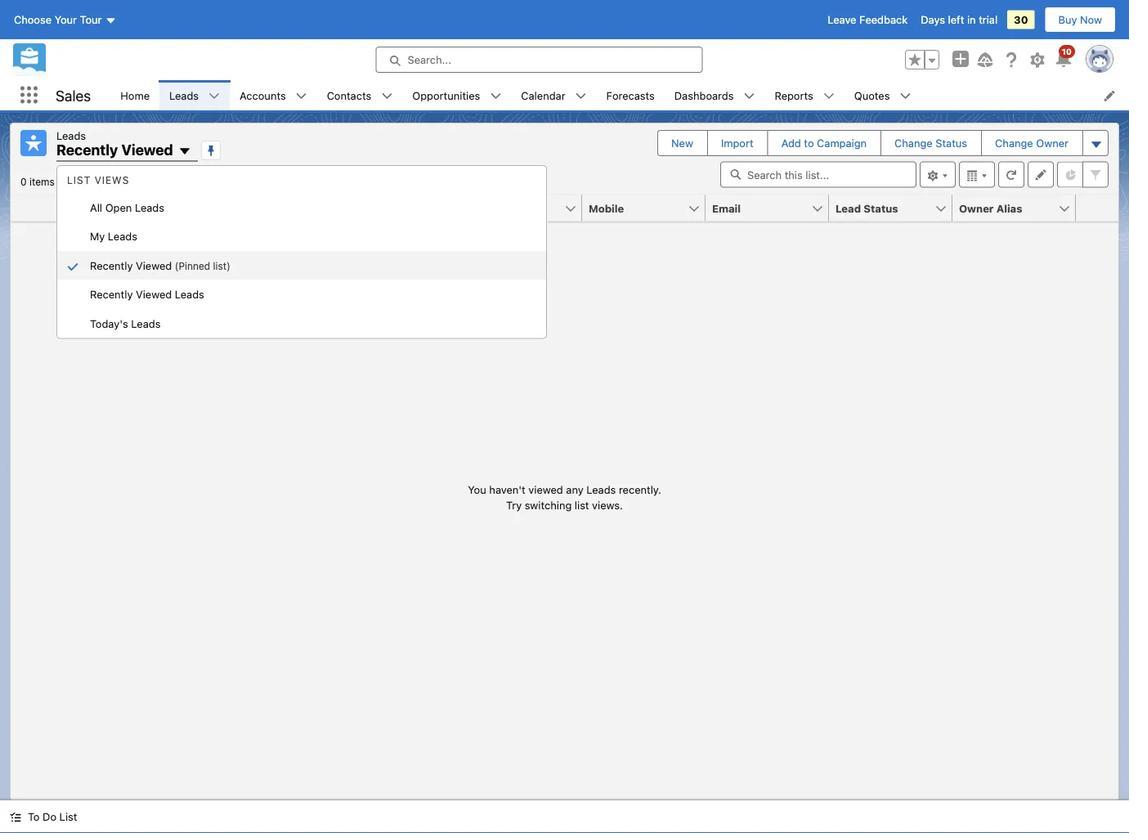 Task type: describe. For each thing, give the bounding box(es) containing it.
owner alias button
[[953, 195, 1058, 221]]

recently for recently viewed leads
[[90, 288, 133, 301]]

recently viewed leads link
[[57, 280, 546, 309]]

recently viewed
[[56, 141, 173, 159]]

my leads link
[[57, 222, 546, 251]]

name button
[[86, 195, 194, 221]]

choose your tour
[[14, 13, 102, 26]]

name
[[92, 202, 123, 214]]

choose
[[14, 13, 52, 26]]

to do list
[[28, 811, 77, 823]]

few
[[115, 176, 132, 188]]

days
[[921, 13, 945, 26]]

viewed for recently viewed (pinned list)
[[136, 259, 172, 271]]

accounts link
[[230, 80, 296, 110]]

buy
[[1059, 13, 1077, 26]]

campaign
[[817, 137, 867, 149]]

10
[[1062, 47, 1072, 56]]

leads down seconds
[[135, 201, 164, 213]]

status for lead status
[[864, 202, 898, 214]]

trial
[[979, 13, 998, 26]]

mobile button
[[582, 195, 688, 221]]

now
[[1080, 13, 1102, 26]]

dashboards list item
[[665, 80, 765, 110]]

lead status
[[836, 202, 898, 214]]

none search field inside recently viewed|leads|list view element
[[720, 161, 917, 188]]

status for change status
[[936, 137, 967, 149]]

lead
[[836, 202, 861, 214]]

my leads
[[90, 230, 137, 242]]

leads link
[[159, 80, 209, 110]]

change owner
[[995, 137, 1069, 149]]

owner alias
[[959, 202, 1023, 214]]

choose your tour button
[[13, 7, 117, 33]]

home
[[120, 89, 150, 101]]

list inside to do list button
[[59, 811, 77, 823]]

haven't
[[489, 483, 526, 495]]

in
[[967, 13, 976, 26]]

text default image for contacts
[[381, 90, 393, 102]]

your
[[55, 13, 77, 26]]

action element
[[1076, 195, 1119, 222]]

dashboards link
[[665, 80, 744, 110]]

recently.
[[619, 483, 661, 495]]

import button
[[708, 131, 767, 155]]

accounts list item
[[230, 80, 317, 110]]

name element
[[86, 195, 212, 222]]

text default image for quotes
[[900, 90, 911, 102]]

you haven't viewed any leads recently. try switching list views.
[[468, 483, 661, 511]]

recently for recently viewed
[[56, 141, 118, 159]]

reports list item
[[765, 80, 845, 110]]

open
[[105, 201, 132, 213]]

you
[[468, 483, 486, 495]]

list views
[[67, 175, 129, 186]]

leads inside you haven't viewed any leads recently. try switching list views.
[[587, 483, 616, 495]]

contacts
[[327, 89, 372, 101]]

new
[[671, 137, 693, 149]]

item number image
[[11, 195, 60, 221]]

left
[[948, 13, 964, 26]]

30
[[1014, 13, 1028, 26]]

reports
[[775, 89, 813, 101]]

views
[[95, 175, 129, 186]]

all
[[90, 201, 102, 213]]

viewed for recently viewed
[[121, 141, 173, 159]]

lead status element
[[829, 195, 962, 222]]

recently viewed (pinned list)
[[90, 259, 230, 271]]

add to campaign button
[[768, 131, 880, 155]]

mobile element
[[582, 195, 716, 222]]

seconds
[[135, 176, 174, 188]]

today's
[[90, 317, 128, 330]]

change status
[[895, 137, 967, 149]]

tour
[[80, 13, 102, 26]]

leave feedback link
[[828, 13, 908, 26]]

contacts link
[[317, 80, 381, 110]]

recently viewed|leads|list view element
[[10, 123, 1119, 801]]

lead status button
[[829, 195, 935, 221]]

leads list item
[[159, 80, 230, 110]]

to do list button
[[0, 801, 87, 833]]

change for change status
[[895, 137, 933, 149]]

change status button
[[882, 131, 981, 155]]

import
[[721, 137, 754, 149]]

to
[[804, 137, 814, 149]]

opportunities list item
[[403, 80, 511, 110]]

text default image for reports
[[823, 90, 835, 102]]



Task type: locate. For each thing, give the bounding box(es) containing it.
text default image right 'reports'
[[823, 90, 835, 102]]

0 vertical spatial viewed
[[121, 141, 173, 159]]

search...
[[408, 54, 451, 66]]

0 vertical spatial recently
[[56, 141, 118, 159]]

1 change from the left
[[895, 137, 933, 149]]

email button
[[706, 195, 811, 221]]

a
[[107, 176, 113, 188]]

my
[[90, 230, 105, 242]]

1 vertical spatial viewed
[[136, 259, 172, 271]]

owner up "owner alias" element
[[1036, 137, 1069, 149]]

recently down the my leads
[[90, 259, 133, 271]]

text default image for calendar
[[575, 90, 587, 102]]

text default image inside calendar list item
[[575, 90, 587, 102]]

text default image for dashboards
[[744, 90, 755, 102]]

0 horizontal spatial owner
[[959, 202, 994, 214]]

action image
[[1076, 195, 1119, 221]]

contacts list item
[[317, 80, 403, 110]]

recently viewed leads
[[90, 288, 204, 301]]

status
[[468, 481, 661, 513]]

list inside leads | list views list box
[[67, 175, 91, 186]]

item number element
[[11, 195, 60, 222]]

recently viewed status
[[20, 176, 65, 188]]

list
[[575, 499, 589, 511]]

group
[[905, 50, 940, 70]]

updated
[[65, 176, 105, 188]]

today's leads link
[[57, 309, 546, 338]]

any
[[566, 483, 584, 495]]

opportunities
[[412, 89, 480, 101]]

list right •
[[67, 175, 91, 186]]

forecasts
[[606, 89, 655, 101]]

1 horizontal spatial owner
[[1036, 137, 1069, 149]]

forecasts link
[[597, 80, 665, 110]]

opportunities link
[[403, 80, 490, 110]]

home link
[[111, 80, 159, 110]]

text default image
[[209, 90, 220, 102], [490, 90, 501, 102], [744, 90, 755, 102], [900, 90, 911, 102]]

phone element
[[459, 195, 592, 222]]

text default image for leads
[[209, 90, 220, 102]]

0 horizontal spatial status
[[864, 202, 898, 214]]

owner left alias on the right top of the page
[[959, 202, 994, 214]]

leads | list views list box
[[57, 168, 546, 338]]

recently up "today's"
[[90, 288, 133, 301]]

1 horizontal spatial change
[[995, 137, 1033, 149]]

leads down (pinned
[[175, 288, 204, 301]]

text default image inside quotes 'list item'
[[900, 90, 911, 102]]

text default image left calendar link
[[490, 90, 501, 102]]

viewed up recently viewed leads
[[136, 259, 172, 271]]

alias
[[997, 202, 1023, 214]]

status up owner alias
[[936, 137, 967, 149]]

text default image right accounts
[[296, 90, 307, 102]]

leave feedback
[[828, 13, 908, 26]]

2 vertical spatial recently
[[90, 288, 133, 301]]

status containing you haven't viewed any leads recently.
[[468, 481, 661, 513]]

•
[[57, 176, 62, 188]]

leads up views.
[[587, 483, 616, 495]]

all open leads
[[90, 201, 164, 213]]

text default image inside reports list item
[[823, 90, 835, 102]]

all open leads link
[[57, 193, 546, 222]]

status inside button
[[936, 137, 967, 149]]

text default image inside "accounts" list item
[[296, 90, 307, 102]]

email
[[712, 202, 741, 214]]

leave
[[828, 13, 857, 26]]

status inside button
[[864, 202, 898, 214]]

to
[[28, 811, 40, 823]]

reports link
[[765, 80, 823, 110]]

list containing home
[[111, 80, 1129, 110]]

recently
[[56, 141, 118, 159], [90, 259, 133, 271], [90, 288, 133, 301]]

1 text default image from the left
[[209, 90, 220, 102]]

text default image inside opportunities list item
[[490, 90, 501, 102]]

leads
[[169, 89, 199, 101], [56, 129, 86, 141], [135, 201, 164, 213], [108, 230, 137, 242], [175, 288, 204, 301], [131, 317, 161, 330], [587, 483, 616, 495]]

quotes
[[854, 89, 890, 101]]

email element
[[706, 195, 839, 222]]

viewed
[[529, 483, 563, 495]]

calendar link
[[511, 80, 575, 110]]

1 vertical spatial list
[[59, 811, 77, 823]]

add to campaign
[[781, 137, 867, 149]]

text default image inside to do list button
[[10, 812, 21, 823]]

add
[[781, 137, 801, 149]]

quotes list item
[[845, 80, 921, 110]]

change owner button
[[982, 131, 1082, 155]]

leads image
[[20, 130, 47, 156]]

text default image inside dashboards list item
[[744, 90, 755, 102]]

recently up the updated
[[56, 141, 118, 159]]

text default image inside the contacts list item
[[381, 90, 393, 102]]

mobile
[[589, 202, 624, 214]]

calendar list item
[[511, 80, 597, 110]]

10 button
[[1054, 45, 1075, 70]]

text default image right calendar
[[575, 90, 587, 102]]

today's leads
[[90, 317, 161, 330]]

2 change from the left
[[995, 137, 1033, 149]]

0 items • updated a few seconds ago
[[20, 176, 194, 188]]

leads right my
[[108, 230, 137, 242]]

owner inside button
[[959, 202, 994, 214]]

text default image left accounts
[[209, 90, 220, 102]]

viewed
[[121, 141, 173, 159], [136, 259, 172, 271], [136, 288, 172, 301]]

viewed up seconds
[[121, 141, 173, 159]]

list)
[[213, 260, 230, 271]]

change for change owner
[[995, 137, 1033, 149]]

leads inside 'list item'
[[169, 89, 199, 101]]

0
[[20, 176, 27, 188]]

owner alias element
[[953, 195, 1086, 222]]

calendar
[[521, 89, 566, 101]]

views.
[[592, 499, 623, 511]]

0 horizontal spatial change
[[895, 137, 933, 149]]

text default image left 'to'
[[10, 812, 21, 823]]

do
[[43, 811, 56, 823]]

4 text default image from the left
[[900, 90, 911, 102]]

leads down recently viewed leads
[[131, 317, 161, 330]]

change
[[895, 137, 933, 149], [995, 137, 1033, 149]]

text default image left the reports 'link'
[[744, 90, 755, 102]]

2 vertical spatial viewed
[[136, 288, 172, 301]]

0 vertical spatial owner
[[1036, 137, 1069, 149]]

feedback
[[859, 13, 908, 26]]

list
[[67, 175, 91, 186], [59, 811, 77, 823]]

3 text default image from the left
[[744, 90, 755, 102]]

owner
[[1036, 137, 1069, 149], [959, 202, 994, 214]]

1 horizontal spatial status
[[936, 137, 967, 149]]

try
[[506, 499, 522, 511]]

0 vertical spatial list
[[67, 175, 91, 186]]

items
[[29, 176, 55, 188]]

leads right leads image
[[56, 129, 86, 141]]

buy now button
[[1045, 7, 1116, 33]]

text default image for opportunities
[[490, 90, 501, 102]]

(pinned
[[175, 260, 210, 271]]

search... button
[[376, 47, 703, 73]]

change down quotes 'list item'
[[895, 137, 933, 149]]

list
[[111, 80, 1129, 110]]

2 text default image from the left
[[490, 90, 501, 102]]

1 vertical spatial recently
[[90, 259, 133, 271]]

viewed down recently viewed (pinned list)
[[136, 288, 172, 301]]

switching
[[525, 499, 572, 511]]

1 vertical spatial status
[[864, 202, 898, 214]]

list right the do
[[59, 811, 77, 823]]

status right the lead
[[864, 202, 898, 214]]

owner inside button
[[1036, 137, 1069, 149]]

leads right 'home'
[[169, 89, 199, 101]]

None search field
[[720, 161, 917, 188]]

1 vertical spatial owner
[[959, 202, 994, 214]]

accounts
[[240, 89, 286, 101]]

change up alias on the right top of the page
[[995, 137, 1033, 149]]

buy now
[[1059, 13, 1102, 26]]

dashboards
[[674, 89, 734, 101]]

ago
[[176, 176, 194, 188]]

Search Recently Viewed list view. search field
[[720, 161, 917, 188]]

text default image right contacts
[[381, 90, 393, 102]]

sales
[[56, 86, 91, 104]]

text default image inside leads 'list item'
[[209, 90, 220, 102]]

text default image right quotes
[[900, 90, 911, 102]]

text default image for accounts
[[296, 90, 307, 102]]

quotes link
[[845, 80, 900, 110]]

viewed for recently viewed leads
[[136, 288, 172, 301]]

new button
[[658, 131, 706, 155]]

text default image
[[296, 90, 307, 102], [381, 90, 393, 102], [575, 90, 587, 102], [823, 90, 835, 102], [10, 812, 21, 823]]

days left in trial
[[921, 13, 998, 26]]

0 vertical spatial status
[[936, 137, 967, 149]]



Task type: vqa. For each thing, say whether or not it's contained in the screenshot.
7th text default icon
no



